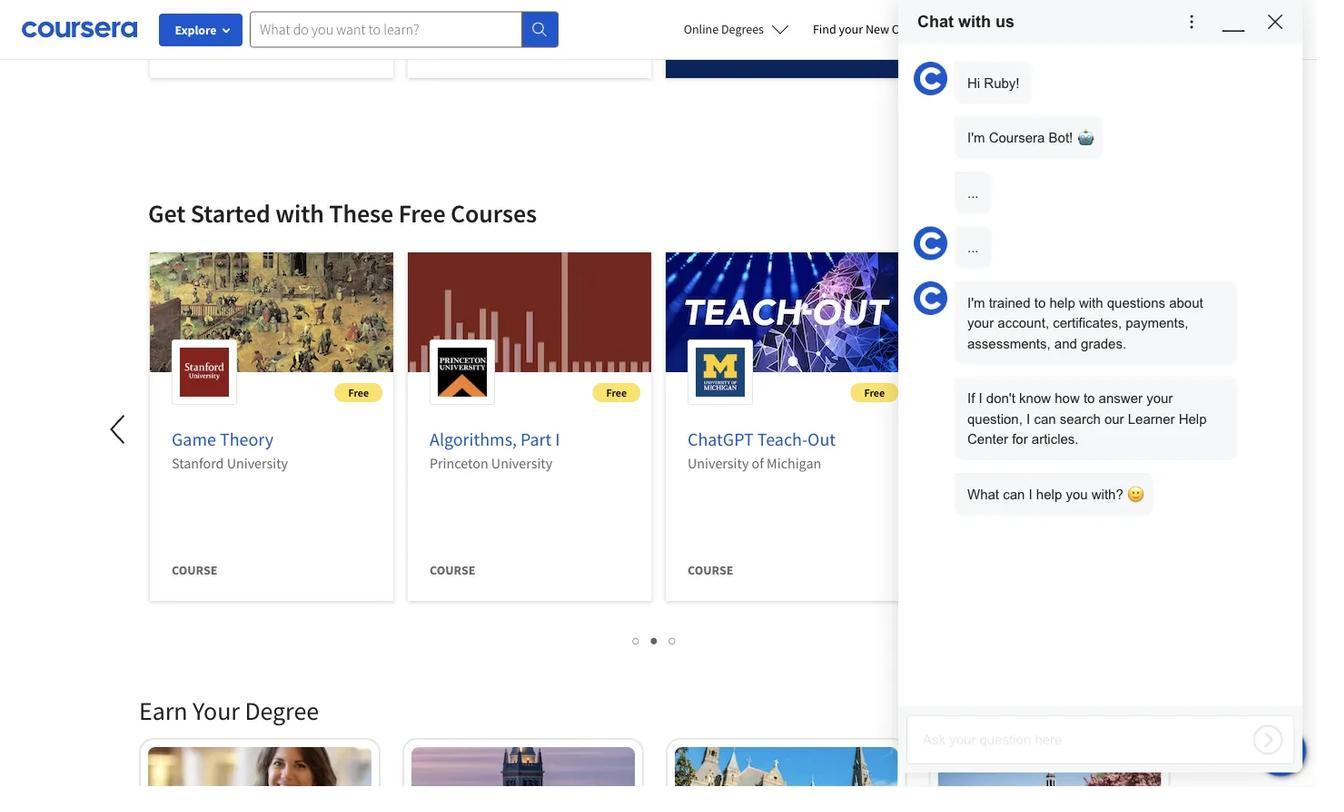 Task type: vqa. For each thing, say whether or not it's contained in the screenshot.
exercises
no



Task type: locate. For each thing, give the bounding box(es) containing it.
2 horizontal spatial your
[[1147, 391, 1174, 406]]

1 vertical spatial can
[[1003, 487, 1025, 502]]

0 vertical spatial ...
[[968, 185, 979, 200]]

message from virtual agent element
[[955, 62, 1238, 214], [955, 282, 1238, 516]]

0 vertical spatial to
[[1035, 295, 1046, 310]]

3 university from the left
[[688, 454, 749, 473]]

1 chat with us image from the top
[[914, 62, 948, 95]]

payments,
[[1126, 316, 1189, 331]]

these
[[329, 198, 394, 229]]

1 vertical spatial chat with us image
[[1267, 737, 1296, 766]]

help inside 'i'm trained to help with questions about your account, certificates, payments, assessments, and grades.'
[[1050, 295, 1076, 310]]

started
[[191, 198, 271, 229]]

help for i
[[1037, 487, 1063, 502]]

know
[[1020, 391, 1052, 406]]

to right 'how'
[[1084, 391, 1095, 406]]

your for i'm
[[968, 316, 994, 331]]

earn your degree
[[139, 696, 319, 727]]

questions
[[1108, 295, 1166, 310]]

and
[[1055, 336, 1078, 351]]

account,
[[998, 316, 1050, 331]]

1 vertical spatial message from virtual agent element
[[955, 282, 1238, 516]]

2 button
[[646, 630, 664, 651]]

help left you
[[1037, 487, 1063, 502]]

1 vertical spatial ...
[[968, 240, 979, 255]]

message from virtual agent element containing i'm trained to help with questions about your account, certificates, payments, assessments, and grades.
[[955, 282, 1238, 516]]

trained
[[989, 295, 1031, 310]]

data science math skills duke university
[[946, 428, 1129, 473]]

0 horizontal spatial course link
[[150, 0, 394, 93]]

game
[[172, 428, 216, 451]]

1 ... from the top
[[968, 185, 979, 200]]

you
[[1066, 487, 1088, 502]]

get started with these free courses
[[148, 198, 537, 229]]

chat with us image left "trained"
[[914, 282, 948, 315]]

can
[[1035, 412, 1057, 427], [1003, 487, 1025, 502]]

2 message from virtual agent element from the top
[[955, 282, 1238, 516]]

get started with these free courses carousel element
[[0, 143, 1237, 666]]

if
[[968, 391, 975, 406]]

to
[[1035, 295, 1046, 310], [1084, 391, 1095, 406]]

articles.
[[1032, 432, 1079, 447]]

1 vertical spatial your
[[968, 316, 994, 331]]

university inside the 'chatgpt teach-out university of michigan'
[[688, 454, 749, 473]]

1 button
[[628, 630, 646, 651]]

free for chatgpt teach-out
[[865, 386, 885, 400]]

2 i'm from the top
[[968, 295, 986, 310]]

can up data science math skills link
[[1035, 412, 1057, 427]]

if i don't know how to answer your question, i can search our learner help center for articles.
[[968, 391, 1207, 447]]

0 vertical spatial message from virtual agent element
[[955, 62, 1238, 214]]

with
[[959, 12, 991, 31], [276, 198, 324, 229], [1080, 295, 1104, 310]]

degrees
[[722, 21, 764, 37]]

to inside 'if i don't know how to answer your question, i can search our learner help center for articles.'
[[1084, 391, 1095, 406]]

with inside 'i'm trained to help with questions about your account, certificates, payments, assessments, and grades.'
[[1080, 295, 1104, 310]]

2 vertical spatial with
[[1080, 295, 1104, 310]]

duke
[[946, 454, 977, 473]]

0 vertical spatial chat with us image
[[914, 62, 948, 95]]

course link
[[150, 0, 394, 93], [408, 0, 652, 93]]

courses
[[451, 198, 537, 229]]

2 ... from the top
[[968, 240, 979, 255]]

1 horizontal spatial can
[[1035, 412, 1057, 427]]

how
[[1055, 391, 1080, 406]]

log containing hi ruby!
[[899, 44, 1294, 525]]

chat with us image for i'm
[[914, 282, 948, 315]]

university down chatgpt
[[688, 454, 749, 473]]

university down theory
[[227, 454, 288, 473]]

free for data science math skills
[[1123, 386, 1143, 400]]

i down data science math skills duke university
[[1029, 487, 1033, 502]]

i right part
[[556, 428, 560, 451]]

your inside 'if i don't know how to answer your question, i can search our learner help center for articles.'
[[1147, 391, 1174, 406]]

i'm inside 'i'm trained to help with questions about your account, certificates, payments, assessments, and grades.'
[[968, 295, 986, 310]]

2 university from the left
[[492, 454, 553, 473]]

help
[[1050, 295, 1076, 310], [1037, 487, 1063, 502]]

1 university from the left
[[227, 454, 288, 473]]

0 vertical spatial help
[[1050, 295, 1076, 310]]

theory
[[220, 428, 274, 451]]

about
[[1170, 295, 1204, 310]]

chat with us image for hi
[[914, 62, 948, 95]]

your up learner
[[1147, 391, 1174, 406]]

your inside 'i'm trained to help with questions about your account, certificates, payments, assessments, and grades.'
[[968, 316, 994, 331]]

log
[[899, 44, 1294, 525]]

with left us
[[959, 12, 991, 31]]

algorithms, part i princeton university
[[430, 428, 560, 473]]

1 horizontal spatial with
[[959, 12, 991, 31]]

1 vertical spatial chat with us image
[[914, 282, 948, 315]]

can inside 'if i don't know how to answer your question, i can search our learner help center for articles.'
[[1035, 412, 1057, 427]]

i'm
[[968, 130, 986, 145], [968, 295, 986, 310]]

university down science
[[980, 454, 1041, 473]]

i'm for i'm coursera bot! 🤖
[[968, 130, 986, 145]]

to up "account,"
[[1035, 295, 1046, 310]]

1 horizontal spatial chat with us image
[[1267, 737, 1296, 766]]

2 vertical spatial your
[[1147, 391, 1174, 406]]

with left these
[[276, 198, 324, 229]]

2 horizontal spatial with
[[1080, 295, 1104, 310]]

i
[[979, 391, 983, 406], [1027, 412, 1031, 427], [556, 428, 560, 451], [1029, 487, 1033, 502]]

0 horizontal spatial your
[[839, 21, 863, 37]]

2 chat with us image from the top
[[914, 282, 948, 315]]

0 vertical spatial i'm
[[968, 130, 986, 145]]

to inside 'i'm trained to help with questions about your account, certificates, payments, assessments, and grades.'
[[1035, 295, 1046, 310]]

1 message from virtual agent element from the top
[[955, 62, 1238, 214]]

chat with us image
[[914, 62, 948, 95], [914, 282, 948, 315]]

chat
[[918, 12, 954, 31]]

3
[[670, 632, 677, 649]]

your right find
[[839, 21, 863, 37]]

professional certificate link
[[666, 0, 910, 93]]

None search field
[[250, 11, 559, 48]]

michigan
[[767, 454, 822, 473]]

english
[[969, 20, 1013, 39]]

0 horizontal spatial to
[[1035, 295, 1046, 310]]

1 horizontal spatial course link
[[408, 0, 652, 93]]

with up certificates,
[[1080, 295, 1104, 310]]

list
[[139, 630, 1171, 651]]

4 university from the left
[[980, 454, 1041, 473]]

chat with us image
[[914, 227, 948, 260], [1267, 737, 1296, 766]]

university down part
[[492, 454, 553, 473]]

learner
[[1128, 412, 1175, 427]]

message from virtual agent element containing hi ruby!
[[955, 62, 1238, 214]]

What do you want to learn? text field
[[250, 11, 523, 48]]

online degrees button
[[669, 9, 804, 49]]

science
[[985, 428, 1043, 451]]

us
[[996, 12, 1015, 31]]

0 horizontal spatial chat with us image
[[914, 227, 948, 260]]

Ask your question here text field
[[908, 724, 1243, 757]]

...
[[968, 185, 979, 200], [968, 240, 979, 255]]

1 i'm from the top
[[968, 130, 986, 145]]

1 horizontal spatial to
[[1084, 391, 1095, 406]]

1 vertical spatial with
[[276, 198, 324, 229]]

bot!
[[1049, 130, 1073, 145]]

course
[[172, 39, 218, 55], [430, 39, 476, 55], [172, 563, 218, 579], [430, 563, 476, 579], [688, 563, 734, 579]]

1 vertical spatial i'm
[[968, 295, 986, 310]]

find your new career link
[[804, 18, 936, 41]]

0 vertical spatial chat with us image
[[914, 227, 948, 260]]

help for to
[[1050, 295, 1076, 310]]

0 horizontal spatial with
[[276, 198, 324, 229]]

previous slide image
[[97, 408, 141, 452]]

question,
[[968, 412, 1023, 427]]

i'm left coursera at top right
[[968, 130, 986, 145]]

coursera image
[[22, 15, 137, 44]]

1 horizontal spatial your
[[968, 316, 994, 331]]

out
[[808, 428, 836, 451]]

0 horizontal spatial can
[[1003, 487, 1025, 502]]

list containing 1
[[139, 630, 1171, 651]]

online
[[684, 21, 719, 37]]

game theory stanford university
[[172, 428, 288, 473]]

search
[[1060, 412, 1101, 427]]

your up the assessments,
[[968, 316, 994, 331]]

0 vertical spatial can
[[1035, 412, 1057, 427]]

with?
[[1092, 487, 1124, 502]]

algorithms, part i link
[[430, 428, 560, 451]]

2 course link from the left
[[408, 0, 652, 93]]

for
[[1013, 432, 1028, 447]]

earn your degree collection element
[[128, 666, 1182, 788]]

1 vertical spatial help
[[1037, 487, 1063, 502]]

i'm left "trained"
[[968, 295, 986, 310]]

can right what
[[1003, 487, 1025, 502]]

help
[[1179, 412, 1207, 427]]

help up certificates,
[[1050, 295, 1076, 310]]

game theory link
[[172, 428, 274, 451]]

close image
[[1265, 10, 1287, 33]]

university
[[227, 454, 288, 473], [492, 454, 553, 473], [688, 454, 749, 473], [980, 454, 1041, 473]]

your
[[839, 21, 863, 37], [968, 316, 994, 331], [1147, 391, 1174, 406]]

send image
[[1253, 725, 1284, 756]]

chat with us image left hi
[[914, 62, 948, 95]]

1 vertical spatial to
[[1084, 391, 1095, 406]]



Task type: describe. For each thing, give the bounding box(es) containing it.
i down know
[[1027, 412, 1031, 427]]

don't
[[987, 391, 1016, 406]]

course for game
[[172, 563, 218, 579]]

assessments,
[[968, 336, 1051, 351]]

1
[[633, 632, 641, 649]]

degree
[[245, 696, 319, 727]]

center
[[968, 432, 1009, 447]]

2
[[651, 632, 659, 649]]

hi ruby!
[[968, 75, 1020, 90]]

3 button
[[664, 630, 682, 651]]

your for if
[[1147, 391, 1174, 406]]

professional certificate
[[688, 39, 848, 55]]

course for algorithms,
[[430, 563, 476, 579]]

what can i help you with? 🙂
[[968, 487, 1141, 502]]

university inside algorithms, part i princeton university
[[492, 454, 553, 473]]

university inside game theory stanford university
[[227, 454, 288, 473]]

show notifications image
[[1072, 23, 1094, 45]]

explore button
[[159, 14, 243, 46]]

our
[[1105, 412, 1125, 427]]

what
[[968, 487, 1000, 502]]

chatgpt teach-out university of michigan
[[688, 428, 836, 473]]

chat with us
[[918, 12, 1015, 31]]

stanford
[[172, 454, 224, 473]]

online degrees
[[684, 21, 764, 37]]

chatgpt
[[688, 428, 754, 451]]

0 vertical spatial with
[[959, 12, 991, 31]]

i inside algorithms, part i princeton university
[[556, 428, 560, 451]]

data
[[946, 428, 981, 451]]

chatgpt teach-out link
[[688, 428, 836, 451]]

earn
[[139, 696, 188, 727]]

university inside data science math skills duke university
[[980, 454, 1041, 473]]

teach-
[[758, 428, 808, 451]]

free for game theory
[[349, 386, 369, 400]]

get
[[148, 198, 186, 229]]

part
[[521, 428, 552, 451]]

certificate
[[777, 39, 848, 55]]

🤖
[[1077, 130, 1091, 145]]

i'm for i'm trained to help with questions about your account, certificates, payments, assessments, and grades.
[[968, 295, 986, 310]]

i'm trained to help with questions about your account, certificates, payments, assessments, and grades.
[[968, 295, 1204, 351]]

coursera
[[989, 130, 1045, 145]]

of
[[752, 454, 764, 473]]

0 vertical spatial your
[[839, 21, 863, 37]]

professional
[[688, 39, 774, 55]]

ruby!
[[985, 75, 1020, 90]]

your
[[193, 696, 240, 727]]

help image
[[1181, 10, 1204, 33]]

new
[[866, 21, 890, 37]]

next slide image
[[1194, 408, 1237, 452]]

course for chatgpt
[[688, 563, 734, 579]]

algorithms,
[[430, 428, 517, 451]]

list inside get started with these free courses carousel element
[[139, 630, 1171, 651]]

grades.
[[1082, 336, 1127, 351]]

career
[[892, 21, 927, 37]]

data science math skills link
[[946, 428, 1129, 451]]

certificates,
[[1053, 316, 1122, 331]]

free for algorithms, part i
[[607, 386, 627, 400]]

minimize window image
[[1223, 10, 1245, 33]]

explore
[[175, 22, 217, 38]]

🙂
[[1128, 487, 1141, 502]]

math
[[1047, 428, 1085, 451]]

1 course link from the left
[[150, 0, 394, 93]]

skills
[[1088, 428, 1129, 451]]

english button
[[936, 0, 1046, 59]]

hi
[[968, 75, 981, 90]]

find your new career
[[813, 21, 927, 37]]

find
[[813, 21, 837, 37]]

i'm coursera bot! 🤖
[[968, 130, 1091, 145]]

princeton
[[430, 454, 489, 473]]

answer
[[1099, 391, 1143, 406]]

i right "if"
[[979, 391, 983, 406]]



